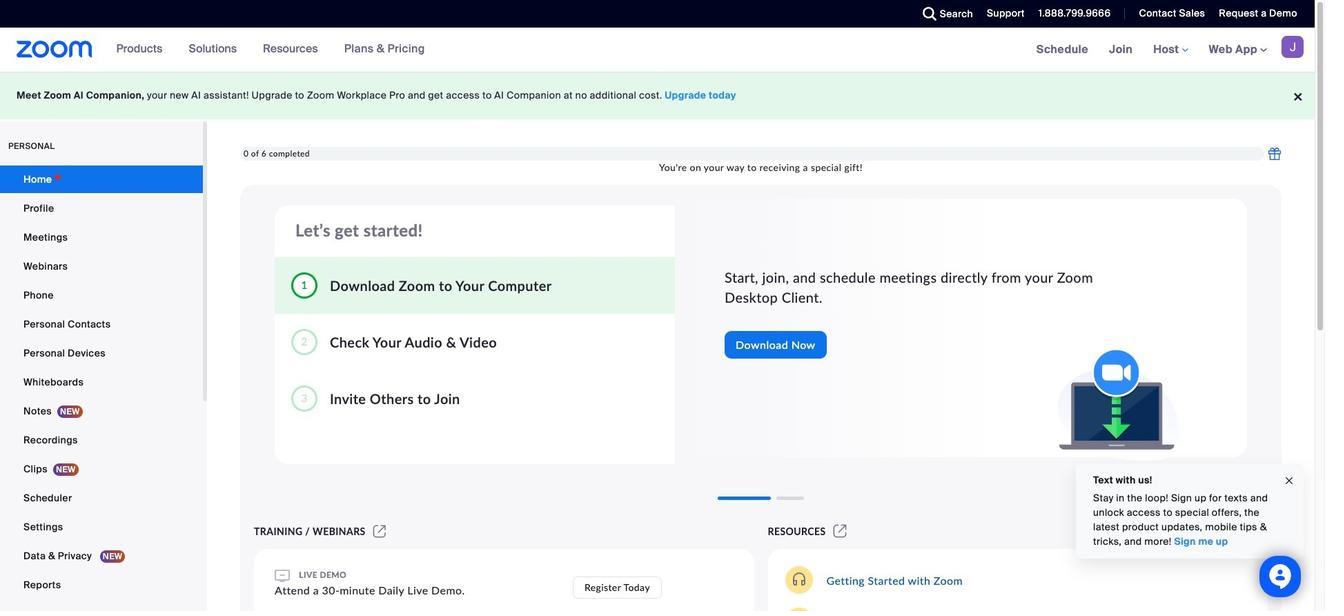 Task type: vqa. For each thing, say whether or not it's contained in the screenshot.
"right" image
no



Task type: describe. For each thing, give the bounding box(es) containing it.
2 window new image from the left
[[832, 526, 849, 538]]

personal menu menu
[[0, 166, 203, 601]]

profile picture image
[[1282, 36, 1304, 58]]

close image
[[1284, 473, 1295, 489]]

zoom logo image
[[17, 41, 92, 58]]

1 window new image from the left
[[371, 526, 388, 538]]



Task type: locate. For each thing, give the bounding box(es) containing it.
meetings navigation
[[1026, 28, 1315, 72]]

1 horizontal spatial window new image
[[832, 526, 849, 538]]

0 horizontal spatial window new image
[[371, 526, 388, 538]]

banner
[[0, 28, 1315, 72]]

footer
[[0, 72, 1315, 119]]

window new image
[[371, 526, 388, 538], [832, 526, 849, 538]]

product information navigation
[[106, 28, 436, 72]]



